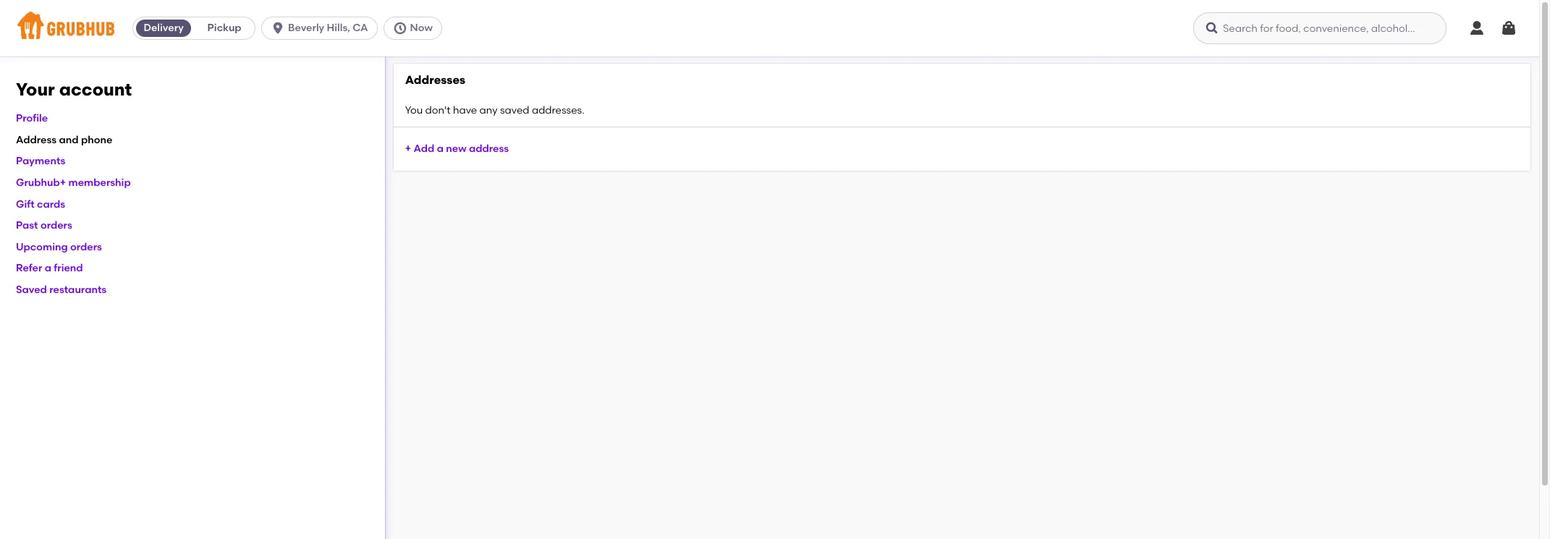 Task type: vqa. For each thing, say whether or not it's contained in the screenshot.
Drinks within the blended ice drinks & shakes
no



Task type: describe. For each thing, give the bounding box(es) containing it.
svg image inside now button
[[393, 21, 407, 35]]

add
[[414, 142, 434, 155]]

grubhub+ membership
[[16, 177, 131, 189]]

upcoming orders
[[16, 241, 102, 253]]

0 horizontal spatial a
[[45, 262, 51, 275]]

beverly hills, ca button
[[261, 17, 383, 40]]

restaurants
[[49, 284, 107, 296]]

new
[[446, 142, 467, 155]]

your
[[16, 79, 55, 100]]

beverly
[[288, 22, 324, 34]]

you
[[405, 104, 423, 116]]

membership
[[68, 177, 131, 189]]

1 horizontal spatial svg image
[[1468, 20, 1486, 37]]

addresses
[[405, 73, 465, 87]]

svg image inside beverly hills, ca button
[[271, 21, 285, 35]]

saved
[[500, 104, 529, 116]]

refer a friend link
[[16, 262, 83, 275]]

have
[[453, 104, 477, 116]]

a inside + add a new address button
[[437, 142, 444, 155]]

address and phone
[[16, 134, 112, 146]]

and
[[59, 134, 79, 146]]

past orders
[[16, 219, 72, 232]]

1 horizontal spatial svg image
[[1205, 21, 1219, 35]]

address
[[16, 134, 57, 146]]

phone
[[81, 134, 112, 146]]

upcoming
[[16, 241, 68, 253]]

your account
[[16, 79, 132, 100]]

ca
[[353, 22, 368, 34]]

gift
[[16, 198, 35, 210]]

cards
[[37, 198, 65, 210]]

hills,
[[327, 22, 350, 34]]



Task type: locate. For each thing, give the bounding box(es) containing it.
addresses.
[[532, 104, 585, 116]]

profile link
[[16, 112, 48, 125]]

refer
[[16, 262, 42, 275]]

0 horizontal spatial svg image
[[271, 21, 285, 35]]

address
[[469, 142, 509, 155]]

gift cards link
[[16, 198, 65, 210]]

gift cards
[[16, 198, 65, 210]]

now
[[410, 22, 433, 34]]

beverly hills, ca
[[288, 22, 368, 34]]

saved restaurants link
[[16, 284, 107, 296]]

orders
[[40, 219, 72, 232], [70, 241, 102, 253]]

2 horizontal spatial svg image
[[1500, 20, 1518, 37]]

address and phone link
[[16, 134, 112, 146]]

any
[[479, 104, 498, 116]]

1 vertical spatial orders
[[70, 241, 102, 253]]

upcoming orders link
[[16, 241, 102, 253]]

saved
[[16, 284, 47, 296]]

payments
[[16, 155, 65, 167]]

orders for past orders
[[40, 219, 72, 232]]

friend
[[54, 262, 83, 275]]

payments link
[[16, 155, 65, 167]]

0 horizontal spatial svg image
[[393, 21, 407, 35]]

0 vertical spatial orders
[[40, 219, 72, 232]]

orders for upcoming orders
[[70, 241, 102, 253]]

don't
[[425, 104, 451, 116]]

a right refer at the left
[[45, 262, 51, 275]]

delivery
[[144, 22, 184, 34]]

1 vertical spatial a
[[45, 262, 51, 275]]

+ add a new address
[[405, 142, 509, 155]]

a
[[437, 142, 444, 155], [45, 262, 51, 275]]

1 horizontal spatial a
[[437, 142, 444, 155]]

pickup
[[207, 22, 241, 34]]

you don't have any saved addresses.
[[405, 104, 585, 116]]

0 vertical spatial a
[[437, 142, 444, 155]]

grubhub+ membership link
[[16, 177, 131, 189]]

svg image
[[1468, 20, 1486, 37], [393, 21, 407, 35]]

saved restaurants
[[16, 284, 107, 296]]

+
[[405, 142, 411, 155]]

+ add a new address button
[[405, 136, 509, 162]]

account
[[59, 79, 132, 100]]

orders up upcoming orders link
[[40, 219, 72, 232]]

past orders link
[[16, 219, 72, 232]]

a left new on the left
[[437, 142, 444, 155]]

delivery button
[[133, 17, 194, 40]]

grubhub+
[[16, 177, 66, 189]]

past
[[16, 219, 38, 232]]

main navigation navigation
[[0, 0, 1539, 56]]

profile
[[16, 112, 48, 125]]

Search for food, convenience, alcohol... search field
[[1193, 12, 1447, 44]]

orders up friend
[[70, 241, 102, 253]]

svg image
[[1500, 20, 1518, 37], [271, 21, 285, 35], [1205, 21, 1219, 35]]

now button
[[383, 17, 448, 40]]

refer a friend
[[16, 262, 83, 275]]

pickup button
[[194, 17, 255, 40]]



